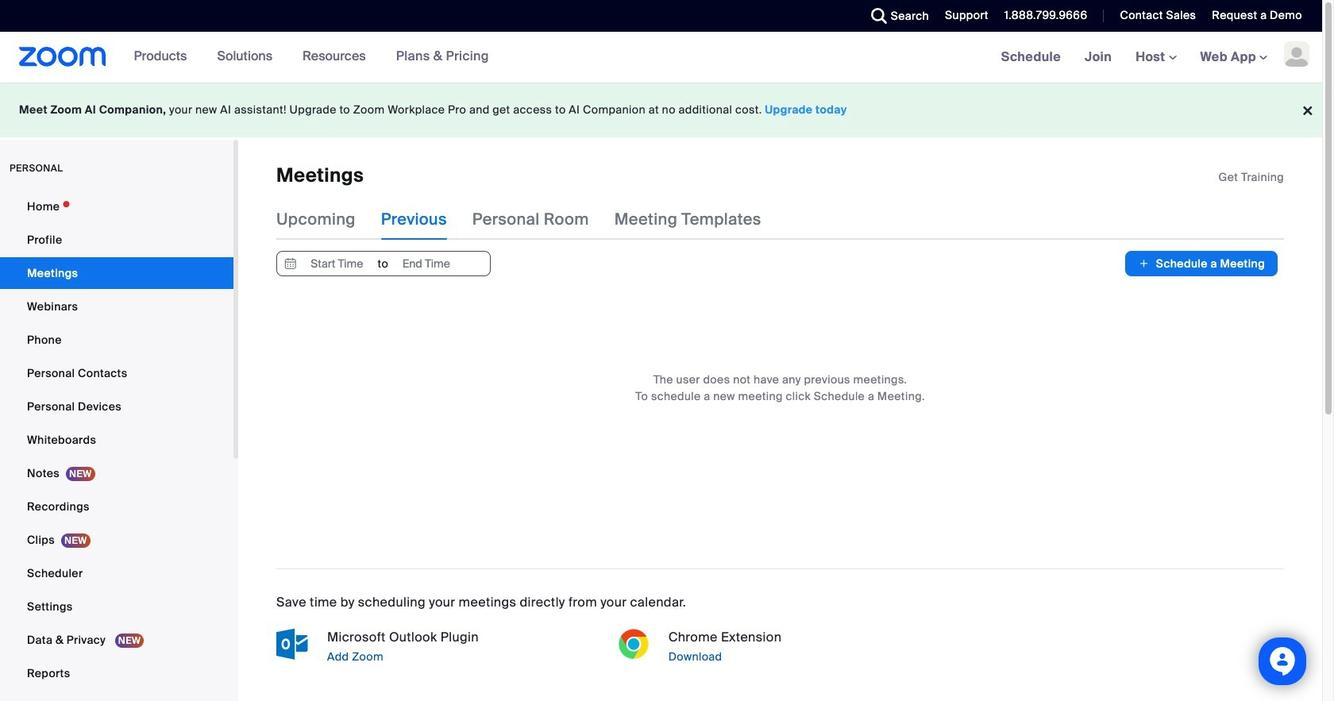 Task type: vqa. For each thing, say whether or not it's contained in the screenshot.
Resources dropdown button
no



Task type: locate. For each thing, give the bounding box(es) containing it.
application
[[1219, 169, 1284, 185]]

zoom logo image
[[19, 47, 106, 67]]

banner
[[0, 32, 1323, 83]]

Date Range Picker End field
[[390, 252, 463, 276]]

personal menu menu
[[0, 191, 234, 691]]

profile picture image
[[1284, 41, 1310, 67]]

footer
[[0, 83, 1323, 137]]

Date Range Picker Start field
[[300, 252, 374, 276]]



Task type: describe. For each thing, give the bounding box(es) containing it.
tabs of meeting tab list
[[276, 199, 787, 240]]

product information navigation
[[106, 32, 501, 83]]

date image
[[281, 252, 300, 276]]

meetings navigation
[[989, 32, 1323, 83]]

add image
[[1139, 256, 1150, 272]]



